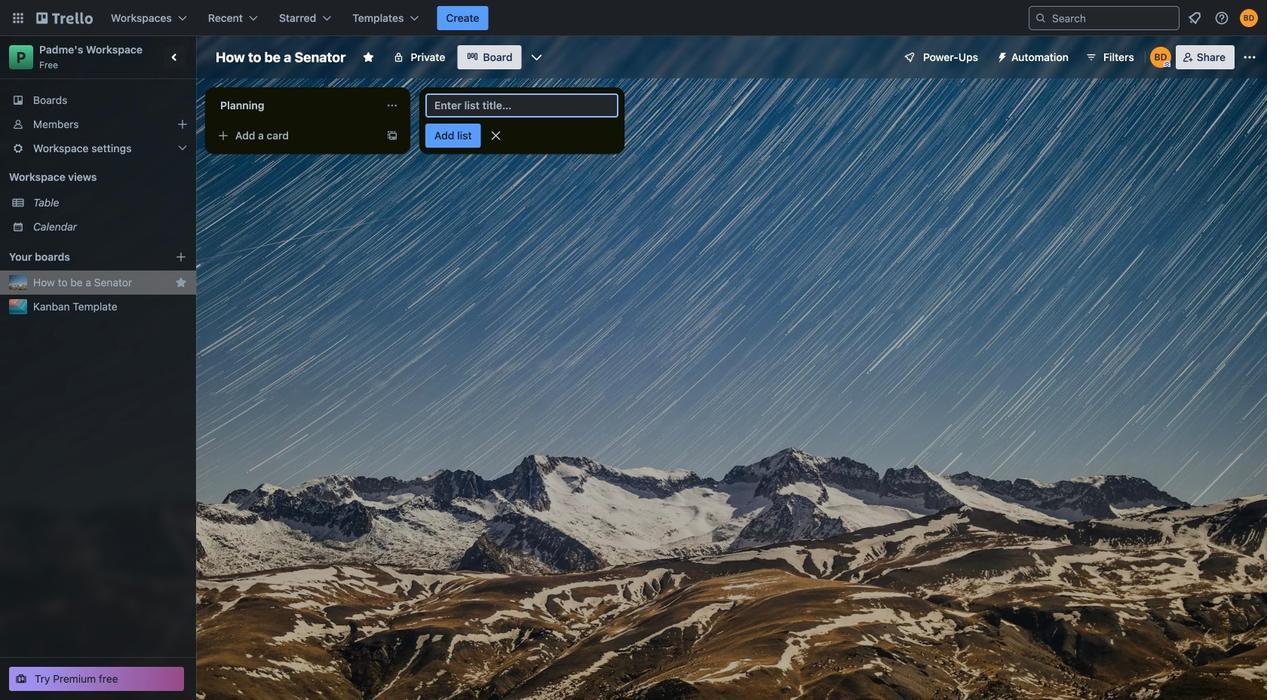 Task type: locate. For each thing, give the bounding box(es) containing it.
open information menu image
[[1214, 11, 1230, 26]]

your boards with 2 items element
[[9, 248, 152, 266]]

1 horizontal spatial barb dwyer (barbdwyer3) image
[[1240, 9, 1258, 27]]

customize views image
[[529, 50, 544, 65]]

barb dwyer (barbdwyer3) image down search 'field'
[[1150, 47, 1171, 68]]

barb dwyer (barbdwyer3) image right open information menu icon
[[1240, 9, 1258, 27]]

Enter list title… text field
[[425, 94, 619, 118]]

0 horizontal spatial barb dwyer (barbdwyer3) image
[[1150, 47, 1171, 68]]

star or unstar board image
[[362, 51, 374, 63]]

0 vertical spatial barb dwyer (barbdwyer3) image
[[1240, 9, 1258, 27]]

barb dwyer (barbdwyer3) image
[[1240, 9, 1258, 27], [1150, 47, 1171, 68]]

1 vertical spatial barb dwyer (barbdwyer3) image
[[1150, 47, 1171, 68]]

workspace navigation collapse icon image
[[164, 47, 186, 68]]

show menu image
[[1242, 50, 1257, 65]]

0 notifications image
[[1186, 9, 1204, 27]]

None text field
[[211, 94, 380, 118]]



Task type: describe. For each thing, give the bounding box(es) containing it.
this member is an admin of this board. image
[[1164, 61, 1171, 68]]

back to home image
[[36, 6, 93, 30]]

search image
[[1035, 12, 1047, 24]]

primary element
[[0, 0, 1267, 36]]

Board name text field
[[208, 45, 353, 69]]

create from template… image
[[386, 130, 398, 142]]

cancel list editing image
[[489, 128, 504, 143]]

add board image
[[175, 251, 187, 263]]

Search field
[[1047, 8, 1179, 29]]

starred icon image
[[175, 277, 187, 289]]

sm image
[[990, 45, 1012, 66]]



Task type: vqa. For each thing, say whether or not it's contained in the screenshot.
0 Notifications IMAGE
yes



